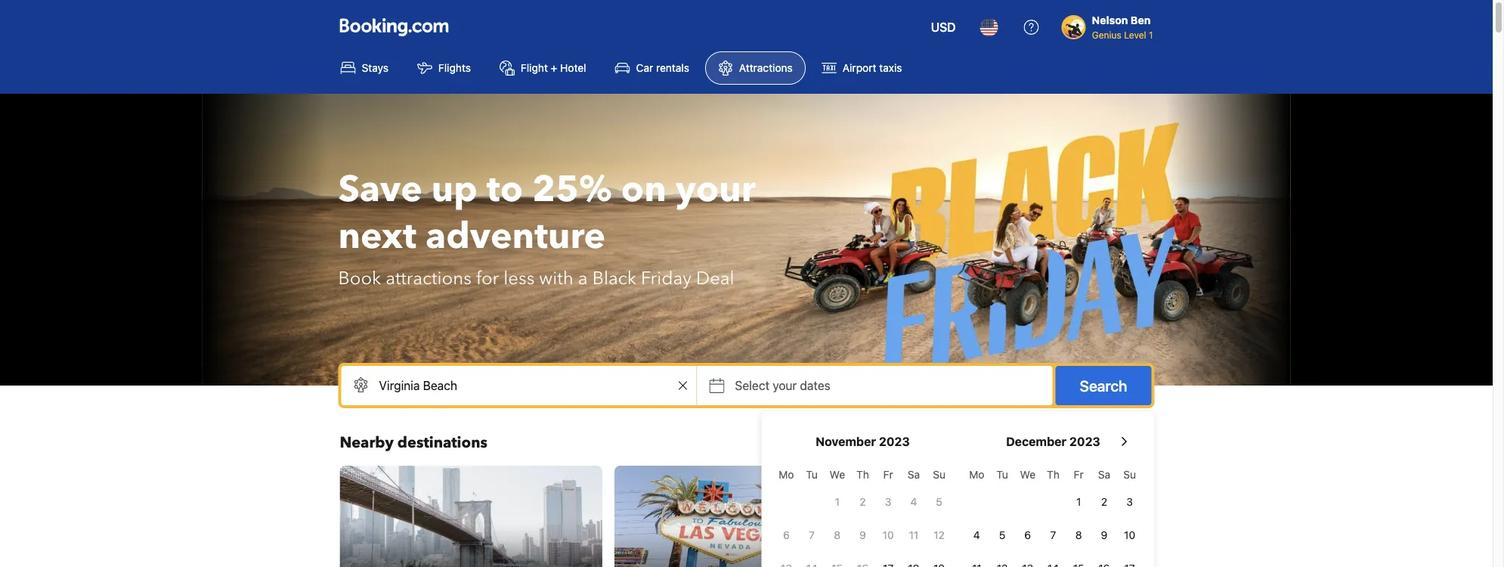 Task type: vqa. For each thing, say whether or not it's contained in the screenshot.
fr
yes



Task type: locate. For each thing, give the bounding box(es) containing it.
9 for 9 december 2023 checkbox
[[1101, 529, 1108, 541]]

mo for november
[[779, 468, 794, 481]]

1 horizontal spatial 7
[[1051, 529, 1057, 541]]

+
[[551, 62, 558, 74]]

2 mo from the left
[[970, 468, 985, 481]]

2 right 1 option
[[1102, 496, 1108, 508]]

select your dates
[[735, 378, 831, 393]]

6 for 6 option
[[1025, 529, 1032, 541]]

we
[[830, 468, 845, 481], [1020, 468, 1036, 481]]

attractions
[[739, 62, 793, 74]]

6 inside 'checkbox'
[[783, 529, 790, 541]]

on
[[621, 165, 667, 214]]

0 horizontal spatial grid
[[774, 460, 952, 567]]

1 2 from the left
[[860, 496, 866, 508]]

1 horizontal spatial 6
[[1025, 529, 1032, 541]]

1
[[1149, 29, 1154, 40], [835, 496, 840, 508], [1077, 496, 1082, 508]]

1 2023 from the left
[[879, 434, 910, 449]]

9 November 2023 checkbox
[[850, 520, 876, 550]]

9
[[860, 529, 866, 541], [1101, 529, 1108, 541]]

1 horizontal spatial mo
[[970, 468, 985, 481]]

2 10 from the left
[[1125, 529, 1136, 541]]

7 December 2023 checkbox
[[1041, 520, 1066, 550]]

1 inside 'checkbox'
[[835, 496, 840, 508]]

11 December 2023 checkbox
[[964, 554, 990, 567]]

1 horizontal spatial 3
[[1127, 496, 1133, 508]]

0 horizontal spatial 5
[[936, 496, 943, 508]]

1 vertical spatial 5
[[1000, 529, 1006, 541]]

car rentals link
[[602, 51, 702, 85]]

6 inside option
[[1025, 529, 1032, 541]]

10 for 10 option
[[883, 529, 894, 541]]

0 vertical spatial your
[[676, 165, 756, 214]]

dates
[[800, 378, 831, 393]]

sa for december 2023
[[1099, 468, 1111, 481]]

fr up 3 option
[[884, 468, 894, 481]]

2 fr from the left
[[1074, 468, 1084, 481]]

las vegas image
[[615, 466, 878, 567]]

up
[[432, 165, 478, 214]]

1 sa from the left
[[908, 468, 920, 481]]

10 November 2023 checkbox
[[876, 520, 901, 550]]

14 December 2023 checkbox
[[1041, 554, 1066, 567]]

12 December 2023 checkbox
[[990, 554, 1015, 567]]

0 horizontal spatial fr
[[884, 468, 894, 481]]

0 vertical spatial 5
[[936, 496, 943, 508]]

0 horizontal spatial 8
[[834, 529, 841, 541]]

tu down november
[[806, 468, 818, 481]]

5 right 4 november 2023 option
[[936, 496, 943, 508]]

th
[[857, 468, 870, 481], [1047, 468, 1060, 481]]

1 horizontal spatial sa
[[1099, 468, 1111, 481]]

mo up 4 option
[[970, 468, 985, 481]]

11
[[909, 529, 919, 541]]

10 inside checkbox
[[1125, 529, 1136, 541]]

8 December 2023 checkbox
[[1066, 520, 1092, 550]]

1 horizontal spatial 2023
[[1070, 434, 1101, 449]]

3 November 2023 checkbox
[[876, 487, 901, 517]]

2 2023 from the left
[[1070, 434, 1101, 449]]

save
[[338, 165, 423, 214]]

0 vertical spatial 4
[[911, 496, 917, 508]]

2 3 from the left
[[1127, 496, 1133, 508]]

1 8 from the left
[[834, 529, 841, 541]]

2023
[[879, 434, 910, 449], [1070, 434, 1101, 449]]

we down december
[[1020, 468, 1036, 481]]

12
[[934, 529, 945, 541]]

9 up 16 december 2023 option
[[1101, 529, 1108, 541]]

1 3 from the left
[[885, 496, 892, 508]]

1 vertical spatial your
[[773, 378, 797, 393]]

0 horizontal spatial 2
[[860, 496, 866, 508]]

flight
[[521, 62, 548, 74]]

1 horizontal spatial 9
[[1101, 529, 1108, 541]]

2 inside option
[[1102, 496, 1108, 508]]

fr up 1 option
[[1074, 468, 1084, 481]]

1 right level
[[1149, 29, 1154, 40]]

1 horizontal spatial 8
[[1076, 529, 1083, 541]]

1 for november 2023
[[835, 496, 840, 508]]

1 su from the left
[[933, 468, 946, 481]]

3 for november 2023
[[885, 496, 892, 508]]

2 7 from the left
[[1051, 529, 1057, 541]]

0 horizontal spatial your
[[676, 165, 756, 214]]

0 horizontal spatial tu
[[806, 468, 818, 481]]

1 inside the nelson ben genius level 1
[[1149, 29, 1154, 40]]

1 left the 2 december 2023 option
[[1077, 496, 1082, 508]]

4 up 11 december 2023 "checkbox"
[[974, 529, 981, 541]]

2 8 from the left
[[1076, 529, 1083, 541]]

18 November 2023 checkbox
[[901, 554, 927, 567]]

2 9 from the left
[[1101, 529, 1108, 541]]

10
[[883, 529, 894, 541], [1125, 529, 1136, 541]]

1 horizontal spatial 5
[[1000, 529, 1006, 541]]

7
[[809, 529, 815, 541], [1051, 529, 1057, 541]]

2 6 from the left
[[1025, 529, 1032, 541]]

6 December 2023 checkbox
[[1015, 520, 1041, 550]]

new york image
[[340, 466, 603, 567]]

1 horizontal spatial 1
[[1077, 496, 1082, 508]]

1 horizontal spatial we
[[1020, 468, 1036, 481]]

7 inside option
[[809, 529, 815, 541]]

mo
[[779, 468, 794, 481], [970, 468, 985, 481]]

2 grid from the left
[[964, 460, 1143, 567]]

7 up 14 november 2023 checkbox
[[809, 529, 815, 541]]

9 up 16 november 2023 option
[[860, 529, 866, 541]]

2 horizontal spatial 1
[[1149, 29, 1154, 40]]

2 December 2023 checkbox
[[1092, 487, 1117, 517]]

we up 1 november 2023 'checkbox'
[[830, 468, 845, 481]]

5
[[936, 496, 943, 508], [1000, 529, 1006, 541]]

6 up 13 november 2023 option on the bottom of the page
[[783, 529, 790, 541]]

2 we from the left
[[1020, 468, 1036, 481]]

1 fr from the left
[[884, 468, 894, 481]]

10 up 17 november 2023 option at the bottom right of page
[[883, 529, 894, 541]]

2 sa from the left
[[1099, 468, 1111, 481]]

2023 right november
[[879, 434, 910, 449]]

2 su from the left
[[1124, 468, 1137, 481]]

5 November 2023 checkbox
[[927, 487, 952, 517]]

car
[[636, 62, 653, 74]]

attractions link
[[705, 51, 806, 85]]

0 horizontal spatial 6
[[783, 529, 790, 541]]

0 horizontal spatial 7
[[809, 529, 815, 541]]

4 November 2023 checkbox
[[901, 487, 927, 517]]

fr
[[884, 468, 894, 481], [1074, 468, 1084, 481]]

2023 for december 2023
[[1070, 434, 1101, 449]]

your left dates
[[773, 378, 797, 393]]

su up 5 november 2023 checkbox
[[933, 468, 946, 481]]

select
[[735, 378, 770, 393]]

8 up 15 november 2023 checkbox
[[834, 529, 841, 541]]

3 left 4 november 2023 option
[[885, 496, 892, 508]]

1 7 from the left
[[809, 529, 815, 541]]

1 9 from the left
[[860, 529, 866, 541]]

7 inside 'checkbox'
[[1051, 529, 1057, 541]]

Where are you going? search field
[[341, 366, 697, 405]]

sa up 4 november 2023 option
[[908, 468, 920, 481]]

tu
[[806, 468, 818, 481], [997, 468, 1009, 481]]

1 horizontal spatial 2
[[1102, 496, 1108, 508]]

sa for november 2023
[[908, 468, 920, 481]]

2
[[860, 496, 866, 508], [1102, 496, 1108, 508]]

0 horizontal spatial we
[[830, 468, 845, 481]]

flights
[[439, 62, 471, 74]]

th down december 2023
[[1047, 468, 1060, 481]]

1 horizontal spatial 4
[[974, 529, 981, 541]]

ben
[[1131, 14, 1151, 26]]

2023 right december
[[1070, 434, 1101, 449]]

su
[[933, 468, 946, 481], [1124, 468, 1137, 481]]

1 horizontal spatial su
[[1124, 468, 1137, 481]]

0 horizontal spatial sa
[[908, 468, 920, 481]]

8
[[834, 529, 841, 541], [1076, 529, 1083, 541]]

2 right 1 november 2023 'checkbox'
[[860, 496, 866, 508]]

6 up 13 december 2023 checkbox
[[1025, 529, 1032, 541]]

0 horizontal spatial th
[[857, 468, 870, 481]]

su for november 2023
[[933, 468, 946, 481]]

adventure
[[426, 212, 606, 261]]

0 horizontal spatial 1
[[835, 496, 840, 508]]

13 December 2023 checkbox
[[1015, 554, 1041, 567]]

sa up the 2 december 2023 option
[[1099, 468, 1111, 481]]

9 for 9 november 2023 checkbox
[[860, 529, 866, 541]]

1 horizontal spatial th
[[1047, 468, 1060, 481]]

16 November 2023 checkbox
[[850, 554, 876, 567]]

4 inside option
[[911, 496, 917, 508]]

0 horizontal spatial 4
[[911, 496, 917, 508]]

1 horizontal spatial fr
[[1074, 468, 1084, 481]]

2 inside 'checkbox'
[[860, 496, 866, 508]]

th up 2 'checkbox'
[[857, 468, 870, 481]]

1 horizontal spatial tu
[[997, 468, 1009, 481]]

1 we from the left
[[830, 468, 845, 481]]

8 up the '15 december 2023' checkbox
[[1076, 529, 1083, 541]]

1 vertical spatial 4
[[974, 529, 981, 541]]

1 6 from the left
[[783, 529, 790, 541]]

0 horizontal spatial 10
[[883, 529, 894, 541]]

1 inside option
[[1077, 496, 1082, 508]]

2 th from the left
[[1047, 468, 1060, 481]]

su up the 3 "checkbox"
[[1124, 468, 1137, 481]]

4 inside option
[[974, 529, 981, 541]]

key west image
[[890, 466, 1153, 567]]

8 inside option
[[834, 529, 841, 541]]

0 horizontal spatial 9
[[860, 529, 866, 541]]

3 right the 2 december 2023 option
[[1127, 496, 1133, 508]]

1 tu from the left
[[806, 468, 818, 481]]

0 horizontal spatial 3
[[885, 496, 892, 508]]

less
[[504, 266, 535, 291]]

next
[[338, 212, 417, 261]]

your inside the save up to 25% on your next adventure book attractions for less with a black friday deal
[[676, 165, 756, 214]]

10 up 17 december 2023 option
[[1125, 529, 1136, 541]]

your right on
[[676, 165, 756, 214]]

your
[[676, 165, 756, 214], [773, 378, 797, 393]]

1 th from the left
[[857, 468, 870, 481]]

tu down december
[[997, 468, 1009, 481]]

2 tu from the left
[[997, 468, 1009, 481]]

nelson
[[1092, 14, 1129, 26]]

car rentals
[[636, 62, 690, 74]]

book
[[338, 266, 381, 291]]

5 up 12 december 2023 option
[[1000, 529, 1006, 541]]

mo up 6 'checkbox'
[[779, 468, 794, 481]]

1 left 2 'checkbox'
[[835, 496, 840, 508]]

2 2 from the left
[[1102, 496, 1108, 508]]

tu for december
[[997, 468, 1009, 481]]

0 horizontal spatial mo
[[779, 468, 794, 481]]

airport taxis link
[[809, 51, 915, 85]]

sa
[[908, 468, 920, 481], [1099, 468, 1111, 481]]

2 November 2023 checkbox
[[850, 487, 876, 517]]

17 November 2023 checkbox
[[876, 554, 901, 567]]

1 horizontal spatial 10
[[1125, 529, 1136, 541]]

3 inside "checkbox"
[[1127, 496, 1133, 508]]

black
[[593, 266, 637, 291]]

8 inside "checkbox"
[[1076, 529, 1083, 541]]

6
[[783, 529, 790, 541], [1025, 529, 1032, 541]]

10 December 2023 checkbox
[[1117, 520, 1143, 550]]

grid
[[774, 460, 952, 567], [964, 460, 1143, 567]]

7 up 14 december 2023 checkbox
[[1051, 529, 1057, 541]]

1 horizontal spatial grid
[[964, 460, 1143, 567]]

4 right 3 option
[[911, 496, 917, 508]]

3
[[885, 496, 892, 508], [1127, 496, 1133, 508]]

0 horizontal spatial 2023
[[879, 434, 910, 449]]

3 inside option
[[885, 496, 892, 508]]

4
[[911, 496, 917, 508], [974, 529, 981, 541]]

0 horizontal spatial su
[[933, 468, 946, 481]]

deal
[[696, 266, 735, 291]]

4 for 4 november 2023 option
[[911, 496, 917, 508]]

1 10 from the left
[[883, 529, 894, 541]]

1 grid from the left
[[774, 460, 952, 567]]

1 mo from the left
[[779, 468, 794, 481]]

5 for 5 november 2023 checkbox
[[936, 496, 943, 508]]

we for december 2023
[[1020, 468, 1036, 481]]

10 inside option
[[883, 529, 894, 541]]



Task type: describe. For each thing, give the bounding box(es) containing it.
to
[[487, 165, 523, 214]]

november
[[816, 434, 876, 449]]

25%
[[532, 165, 612, 214]]

7 for 7 'checkbox'
[[1051, 529, 1057, 541]]

november 2023
[[816, 434, 910, 449]]

level
[[1125, 29, 1147, 40]]

11 November 2023 checkbox
[[901, 520, 927, 550]]

1 November 2023 checkbox
[[825, 487, 850, 517]]

destinations
[[398, 433, 488, 453]]

9 December 2023 checkbox
[[1092, 520, 1117, 550]]

flight + hotel link
[[487, 51, 599, 85]]

nelson ben genius level 1
[[1092, 14, 1154, 40]]

mo for december
[[970, 468, 985, 481]]

3 December 2023 checkbox
[[1117, 487, 1143, 517]]

7 November 2023 checkbox
[[799, 520, 825, 550]]

16 December 2023 checkbox
[[1092, 554, 1117, 567]]

grid for november
[[774, 460, 952, 567]]

5 for 5 december 2023 checkbox
[[1000, 529, 1006, 541]]

usd button
[[922, 9, 965, 45]]

search button
[[1056, 366, 1152, 405]]

10 for 10 checkbox
[[1125, 529, 1136, 541]]

tu for november
[[806, 468, 818, 481]]

hotel
[[560, 62, 586, 74]]

6 for 6 'checkbox'
[[783, 529, 790, 541]]

attractions
[[386, 266, 472, 291]]

fr for december
[[1074, 468, 1084, 481]]

3 for december 2023
[[1127, 496, 1133, 508]]

friday
[[641, 266, 692, 291]]

2 for november
[[860, 496, 866, 508]]

taxis
[[880, 62, 902, 74]]

search
[[1080, 377, 1128, 394]]

17 December 2023 checkbox
[[1117, 554, 1143, 567]]

a
[[578, 266, 588, 291]]

nearby
[[340, 433, 394, 453]]

airport
[[843, 62, 877, 74]]

usd
[[931, 20, 956, 34]]

15 November 2023 checkbox
[[825, 554, 850, 567]]

4 for 4 option
[[974, 529, 981, 541]]

5 December 2023 checkbox
[[990, 520, 1015, 550]]

8 for 8 "checkbox"
[[1076, 529, 1083, 541]]

14 November 2023 checkbox
[[799, 554, 825, 567]]

with
[[539, 266, 574, 291]]

december
[[1007, 434, 1067, 449]]

2023 for november 2023
[[879, 434, 910, 449]]

stays link
[[328, 51, 401, 85]]

booking.com image
[[340, 18, 449, 36]]

8 for 8 november 2023 option
[[834, 529, 841, 541]]

flights link
[[404, 51, 484, 85]]

rentals
[[656, 62, 690, 74]]

airport taxis
[[843, 62, 902, 74]]

genius
[[1092, 29, 1122, 40]]

stays
[[362, 62, 389, 74]]

15 December 2023 checkbox
[[1066, 554, 1092, 567]]

nearby destinations
[[340, 433, 488, 453]]

your account menu nelson ben genius level 1 element
[[1062, 7, 1160, 42]]

8 November 2023 checkbox
[[825, 520, 850, 550]]

we for november 2023
[[830, 468, 845, 481]]

19 November 2023 checkbox
[[927, 554, 952, 567]]

1 for december 2023
[[1077, 496, 1082, 508]]

12 November 2023 checkbox
[[927, 520, 952, 550]]

fr for november
[[884, 468, 894, 481]]

su for december 2023
[[1124, 468, 1137, 481]]

save up to 25% on your next adventure book attractions for less with a black friday deal
[[338, 165, 756, 291]]

4 December 2023 checkbox
[[964, 520, 990, 550]]

for
[[476, 266, 499, 291]]

th for december
[[1047, 468, 1060, 481]]

th for november
[[857, 468, 870, 481]]

6 November 2023 checkbox
[[774, 520, 799, 550]]

1 horizontal spatial your
[[773, 378, 797, 393]]

2 for december
[[1102, 496, 1108, 508]]

flight + hotel
[[521, 62, 586, 74]]

december 2023
[[1007, 434, 1101, 449]]

grid for december
[[964, 460, 1143, 567]]

7 for 7 november 2023 option
[[809, 529, 815, 541]]

13 November 2023 checkbox
[[774, 554, 799, 567]]

1 December 2023 checkbox
[[1066, 487, 1092, 517]]



